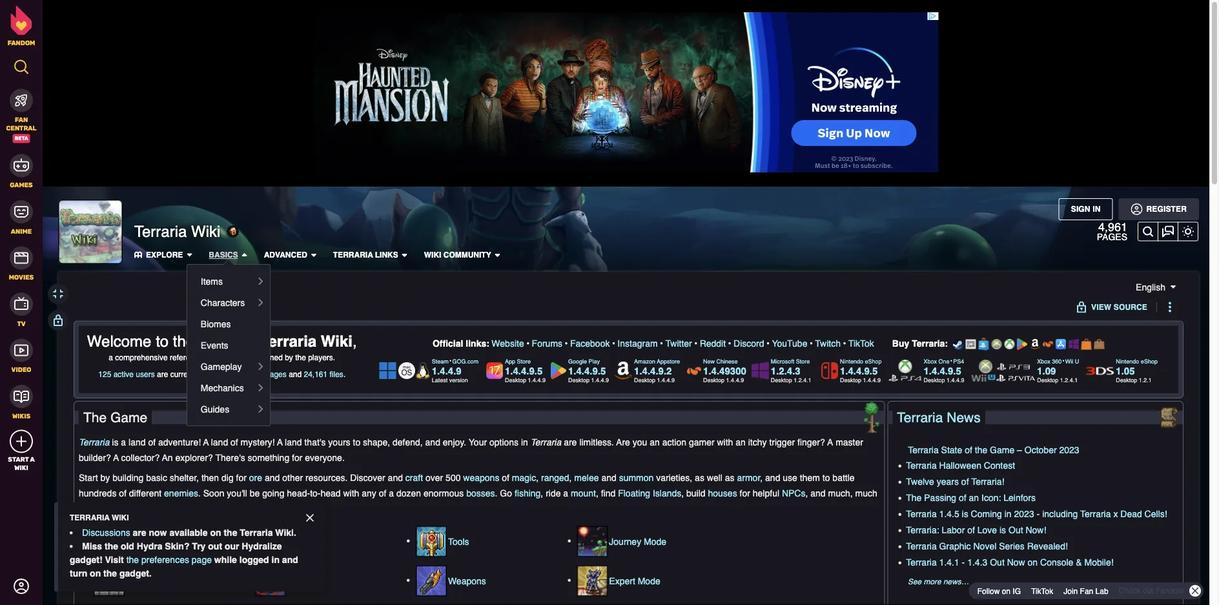 Task type: vqa. For each thing, say whether or not it's contained in the screenshot.


Task type: describe. For each thing, give the bounding box(es) containing it.
desktop for amazon appstore 1.4.4.9.2 desktop 1.4.4.9
[[634, 377, 656, 383]]

ios & ipados: app store image
[[1056, 339, 1066, 349]]

tools
[[448, 536, 469, 547]]

fandom
[[8, 39, 35, 47]]

desktop for microsoft store 1.2.4.3 desktop 1.2.4.1
[[771, 377, 792, 383]]

4,961 pages
[[244, 370, 287, 379]]

google play 1.4.4.9.5 desktop 1.4.4.9
[[568, 358, 609, 383]]

tiny image right "english"
[[1170, 283, 1178, 291]]

1.4.4.9.2
[[634, 365, 672, 377]]

epilogue image
[[1161, 407, 1179, 428]]

terraria up the ranged
[[531, 437, 561, 448]]

twitch link
[[815, 338, 841, 348]]

version
[[449, 377, 468, 383]]

that's
[[305, 437, 326, 448]]

ig
[[1079, 587, 1087, 596]]

desktop inside the "xbox one • ps4 1.4.4.9.5 desktop 1.4.4.9"
[[924, 377, 945, 383]]

love
[[978, 525, 997, 536]]

• for 1.4.4.9.5
[[951, 358, 953, 364]]

nintendo eshop link for 1.05
[[1116, 358, 1158, 365]]

houses
[[708, 488, 737, 499]]

start for start by building basic shelter, then dig for ore and other resources. discover and craft over 500 weapons of magic , ranged , melee and summon varieties, as well as armor
[[79, 473, 98, 483]]

icon:
[[982, 493, 1001, 503]]

pages
[[1097, 232, 1128, 242]]

tiny image inside 'characters' link
[[257, 299, 264, 306]]

tree image
[[864, 402, 880, 433]]

by inside welcome to the fandom terraria wiki , a comprehensive reference written and maintained by the players.
[[285, 353, 293, 362]]

the up the gadget.
[[126, 555, 139, 565]]

terraria state of the game – october 2023 terraria halloween contest twelve years of terraria! the passing of an icon: leinfors terraria 1.4.5 is coming in 2023 - including terraria x dead cells! terraria: labor of love is out now! terraria graphic novel series revealed! terraria 1.4.1 - 1.4.3 out now on console & mobile!
[[906, 445, 1168, 568]]

nintendo switch image
[[822, 362, 838, 379]]

are
[[616, 437, 630, 448]]

terraria!
[[972, 477, 1005, 487]]

1 vertical spatial to
[[353, 437, 361, 448]]

playstation 4: playstation store image
[[979, 338, 989, 351]]

console
[[1041, 558, 1074, 568]]

to-
[[310, 488, 321, 499]]

are limitless. are you an action gamer with an itchy trigger finger? a master builder? a collector? an explorer? there's something for everyone.
[[79, 437, 864, 463]]

1 land from the left
[[129, 437, 146, 448]]

bosses link
[[466, 488, 495, 499]]

wiki inside welcome to the fandom terraria wiki , a comprehensive reference written and maintained by the players.
[[321, 333, 353, 350]]

1.4.1
[[940, 558, 960, 568]]

2 vertical spatial is
[[1000, 525, 1006, 536]]

xbox 360 • wii u 1.09 desktop 1.2.4.1
[[1037, 358, 1080, 383]]

houses link
[[708, 488, 737, 499]]

tiny image inside gameplay "link"
[[257, 363, 264, 370]]

available
[[169, 527, 208, 538]]

eshop for 1.05
[[1141, 358, 1158, 365]]

comprehensive
[[115, 353, 168, 362]]

terraria up explore link
[[134, 223, 187, 240]]

1 vertical spatial 2023
[[1014, 509, 1035, 519]]

twitter link
[[666, 338, 692, 348]]

125 active users are currently maintaining 4,961 pages and 24,161 files .
[[98, 370, 346, 379]]

twelve
[[906, 477, 935, 487]]

terraria links link
[[333, 250, 398, 260]]

latest
[[432, 377, 448, 383]]

• for 1.09
[[1063, 358, 1065, 364]]

terraria left links
[[333, 251, 373, 260]]

1 horizontal spatial in
[[521, 437, 528, 448]]

video link
[[0, 337, 43, 374]]

of right any
[[379, 488, 387, 499]]

source
[[1114, 303, 1148, 312]]

1.2.4.3 link
[[771, 365, 801, 377]]

fishing
[[515, 488, 541, 499]]

a up the collector?
[[121, 437, 126, 448]]

and inside , and use them to battle hundreds of different
[[765, 473, 781, 483]]

terraria is a land of adventure! a land of mystery! a land that's yours to shape, defend, and enjoy. your options in terraria
[[79, 437, 561, 448]]

resources.
[[306, 473, 348, 483]]

dig
[[222, 473, 234, 483]]

steam
[[432, 358, 449, 365]]

4,961 pages
[[1097, 221, 1128, 242]]

1 horizontal spatial -
[[1037, 509, 1040, 519]]

small image
[[16, 436, 27, 447]]

tiny image inside items link
[[257, 277, 264, 285]]

0 vertical spatial out
[[1009, 525, 1024, 536]]

journey mode image
[[577, 526, 608, 557]]

games
[[10, 181, 33, 189]]

npcs link
[[782, 488, 806, 499]]

terraria left state
[[908, 445, 939, 455]]

start a wiki link
[[0, 430, 43, 472]]

with inside are limitless. are you an action gamer with an itchy trigger finger? a master builder? a collector? an explorer? there's something for everyone.
[[717, 437, 733, 448]]

nintendo for 1.05
[[1116, 358, 1140, 365]]

1.4.4.9 for new chinese 1.4.49300 desktop 1.4.4.9
[[726, 377, 744, 383]]

reddit link
[[700, 338, 726, 348]]

wiki inside "link"
[[424, 251, 441, 260]]

and left enjoy.
[[425, 437, 440, 448]]

tiny image inside the guides link
[[257, 405, 264, 413]]

xbox one: microsoft store image
[[1005, 339, 1015, 349]]

1 vertical spatial terraria wiki
[[70, 514, 129, 523]]

playstation 3 image
[[997, 363, 1030, 370]]

xbox one • ps4 1.4.4.9.5 desktop 1.4.4.9
[[924, 358, 965, 383]]

reference
[[170, 353, 203, 362]]

1 vertical spatial tiktok
[[1097, 587, 1119, 596]]

desktop for google play 1.4.4.9.5 desktop 1.4.4.9
[[568, 377, 590, 383]]

terraria: inside terraria state of the game – october 2023 terraria halloween contest twelve years of terraria! the passing of an icon: leinfors terraria 1.4.5 is coming in 2023 - including terraria x dead cells! terraria: labor of love is out now! terraria graphic novel series revealed! terraria 1.4.1 - 1.4.3 out now on console & mobile!
[[906, 525, 940, 536]]

melee
[[574, 473, 599, 483]]

enemies image
[[255, 526, 286, 557]]

events
[[201, 340, 228, 350]]

desktop for new chinese 1.4.49300 desktop 1.4.4.9
[[703, 377, 725, 383]]

of inside , and use them to battle hundreds of different
[[119, 488, 127, 499]]

0 vertical spatial terraria:
[[912, 338, 948, 348]]

sign
[[1071, 205, 1091, 214]]

1.4.4.9.5 link for app store 1.4.4.9.5 desktop 1.4.4.9
[[505, 365, 543, 377]]

new chinese image
[[687, 367, 702, 375]]

wiki up discussions link
[[112, 514, 129, 523]]

tiny image right advanced
[[310, 251, 318, 259]]

24,161 files
[[304, 370, 344, 379]]

terraria left the x
[[1081, 509, 1111, 519]]

1 horizontal spatial are
[[157, 370, 168, 379]]

anime
[[11, 227, 32, 235]]

mystery!
[[241, 437, 275, 448]]

of left the love
[[968, 525, 975, 536]]

different
[[129, 488, 162, 499]]

website link
[[492, 338, 524, 348]]

tiny image up enemies link
[[306, 514, 314, 522]]

of right state
[[965, 445, 973, 455]]

nintendo switch: nintendo eshop usa image
[[1082, 339, 1092, 350]]

forums
[[532, 338, 563, 348]]

1.4.4.9.5 for google play 1.4.4.9.5 desktop 1.4.4.9
[[568, 365, 606, 377]]

search [ctrl-option-f] image
[[14, 59, 29, 75]]

macos image
[[398, 362, 415, 379]]

be
[[250, 488, 260, 499]]

are inside are limitless. are you an action gamer with an itchy trigger finger? a master builder? a collector? an explorer? there's something for everyone.
[[564, 437, 577, 448]]

the left players.
[[295, 353, 306, 362]]

links
[[375, 251, 398, 260]]

of up there's
[[231, 437, 238, 448]]

terraria: labor of love is out now! link
[[906, 525, 1047, 536]]

an inside terraria state of the game – october 2023 terraria halloween contest twelve years of terraria! the passing of an icon: leinfors terraria 1.4.5 is coming in 2023 - including terraria x dead cells! terraria: labor of love is out now! terraria graphic novel series revealed! terraria 1.4.1 - 1.4.3 out now on console & mobile!
[[969, 493, 979, 503]]

youtube
[[772, 338, 808, 348]]

of down terraria halloween contest link
[[962, 477, 969, 487]]

the up our
[[224, 527, 237, 538]]

and inside while logged in and turn on the gadget.
[[282, 555, 298, 565]]

the inside while logged in and turn on the gadget.
[[103, 568, 117, 578]]

terraria down "playstation 4" image
[[897, 410, 943, 425]]

and up find
[[602, 473, 617, 483]]

1 vertical spatial is
[[962, 509, 969, 519]]

terraria up hydralize
[[240, 527, 273, 538]]

chinese
[[717, 358, 738, 365]]

terraria 1.4.5 is coming in 2023 - including terraria x dead cells! link
[[906, 509, 1168, 519]]

nintendo eshop link for 1.4.4.9.5
[[840, 358, 882, 365]]

0 horizontal spatial -
[[962, 558, 965, 568]]

floating islands link
[[618, 488, 682, 499]]

2 horizontal spatial .
[[495, 488, 498, 499]]

and up going
[[265, 473, 280, 483]]

battle
[[833, 473, 855, 483]]

facebook
[[570, 338, 610, 348]]

bosses image
[[255, 566, 286, 597]]

on up out
[[210, 527, 221, 538]]

and left 24,161 files link
[[289, 370, 302, 379]]

terraria up see
[[906, 558, 937, 568]]

3 land from the left
[[285, 437, 302, 448]]

0 vertical spatial 2023
[[1060, 445, 1080, 455]]

tiny image for terraria links link
[[401, 251, 409, 259]]

android & fire os: amazon appstore image
[[1030, 339, 1041, 349]]

magic
[[512, 473, 536, 483]]

1 vertical spatial out
[[990, 558, 1005, 568]]

xbox one image
[[899, 360, 912, 373]]

wii u link
[[1066, 358, 1080, 365]]

desktop inside xbox 360 • wii u 1.09 desktop 1.2.4.1
[[1037, 377, 1059, 383]]

1.4.4.9 for app store 1.4.4.9.5 desktop 1.4.4.9
[[528, 377, 546, 383]]

items
[[201, 276, 223, 286]]

mode for expert mode
[[638, 576, 661, 586]]

1.4.4.9 for nintendo eshop 1.4.4.9.5 desktop 1.4.4.9
[[863, 377, 881, 383]]

anime link
[[0, 199, 43, 235]]

, inside , and much, much more.
[[806, 488, 808, 499]]

terraria inside welcome to the fandom terraria wiki , a comprehensive reference written and maintained by the players.
[[260, 333, 317, 350]]

the preferences page
[[126, 555, 212, 565]]

hundreds
[[79, 488, 117, 499]]

guides link
[[195, 399, 270, 420]]

a right ride
[[563, 488, 569, 499]]

xbox 360 link
[[1037, 358, 1062, 365]]

1 horizontal spatial terraria wiki
[[134, 223, 220, 240]]

currently
[[170, 370, 200, 379]]

terraria up twelve
[[906, 461, 937, 471]]

terraria up discussions link
[[70, 514, 110, 523]]

instagram
[[618, 338, 658, 348]]

eshop for 1.4.4.9.5
[[865, 358, 882, 365]]

fan inside fan central beta
[[15, 116, 28, 124]]

on inside while logged in and turn on the gadget.
[[90, 568, 101, 578]]

the inside terraria state of the game – october 2023 terraria halloween contest twelve years of terraria! the passing of an icon: leinfors terraria 1.4.5 is coming in 2023 - including terraria x dead cells! terraria: labor of love is out now! terraria graphic novel series revealed! terraria 1.4.1 - 1.4.3 out now on console & mobile!
[[975, 445, 988, 455]]

1.4.4.9.5 link for nintendo eshop 1.4.4.9.5 desktop 1.4.4.9
[[840, 365, 878, 377]]

a inside welcome to the fandom terraria wiki , a comprehensive reference written and maintained by the players.
[[109, 353, 113, 362]]

players.
[[308, 353, 335, 362]]

dozen
[[397, 488, 421, 499]]

linux image
[[416, 362, 430, 379]]

tiny image right community
[[494, 251, 502, 259]]

0 vertical spatial tiktok
[[849, 338, 874, 348]]

explorer?
[[175, 453, 213, 463]]

terraria up builder?
[[79, 437, 109, 448]]

try
[[192, 541, 206, 551]]

the inside terraria state of the game – october 2023 terraria halloween contest twelve years of terraria! the passing of an icon: leinfors terraria 1.4.5 is coming in 2023 - including terraria x dead cells! terraria: labor of love is out now! terraria graphic novel series revealed! terraria 1.4.1 - 1.4.3 out now on console & mobile!
[[906, 493, 922, 503]]

discussions
[[82, 527, 130, 538]]

movies link
[[0, 245, 43, 282]]

terraria left graphic
[[906, 541, 937, 552]]

turn
[[70, 568, 87, 578]]

trigger
[[770, 437, 795, 448]]

terraria links
[[333, 251, 398, 260]]

new chinese 1.4.49300 desktop 1.4.4.9
[[703, 358, 747, 383]]

desktop for nintendo eshop 1.05 desktop 1.2.1
[[1116, 377, 1138, 383]]

state
[[941, 445, 963, 455]]

1.4.4.9 inside the "xbox one • ps4 1.4.4.9.5 desktop 1.4.4.9"
[[947, 377, 965, 383]]

2 vertical spatial are
[[133, 527, 146, 538]]

a left dozen
[[389, 488, 394, 499]]

craft link
[[406, 473, 423, 483]]

for inside are limitless. are you an action gamer with an itchy trigger finger? a master builder? a collector? an explorer? there's something for everyone.
[[292, 453, 303, 463]]

register link
[[1119, 198, 1199, 220]]

playstation vita image
[[997, 375, 1036, 382]]

xbox 360: xbox games store image
[[992, 339, 1002, 349]]

see
[[908, 578, 922, 586]]

and inside welcome to the fandom terraria wiki , a comprehensive reference written and maintained by the players.
[[230, 353, 243, 362]]

explore link
[[134, 250, 183, 260]]

1.4.4.9.5 link for xbox one • ps4 1.4.4.9.5 desktop 1.4.4.9
[[924, 365, 962, 377]]



Task type: locate. For each thing, give the bounding box(es) containing it.
view source image
[[52, 315, 64, 326]]

are
[[157, 370, 168, 379], [564, 437, 577, 448], [133, 527, 146, 538]]

nintendo inside nintendo eshop 1.4.4.9.5 desktop 1.4.4.9
[[840, 358, 864, 365]]

weapons
[[463, 473, 500, 483]]

0 horizontal spatial in
[[272, 555, 280, 565]]

a inside start a wiki
[[30, 456, 35, 463]]

1.4.4.9 for google play 1.4.4.9.5 desktop 1.4.4.9
[[591, 377, 609, 383]]

xbox one link
[[924, 358, 950, 365]]

1.4.4.9.5 inside nintendo eshop 1.4.4.9.5 desktop 1.4.4.9
[[840, 365, 878, 377]]

wiki up players.
[[321, 333, 353, 350]]

are right the 'users'
[[157, 370, 168, 379]]

on left the ig on the bottom
[[1068, 587, 1076, 596]]

5 desktop from the left
[[771, 377, 792, 383]]

• left wii
[[1063, 358, 1065, 364]]

the
[[83, 410, 107, 425], [906, 493, 922, 503]]

1 desktop from the left
[[505, 377, 526, 383]]

links:
[[466, 338, 490, 348]]

desktop inside nintendo eshop 1.4.4.9.5 desktop 1.4.4.9
[[840, 377, 862, 383]]

1.4.49300
[[703, 365, 747, 377]]

2 horizontal spatial land
[[285, 437, 302, 448]]

terraria wiki image
[[58, 200, 123, 264]]

1 xbox from the left
[[924, 358, 937, 365]]

see more news… link
[[908, 578, 969, 586]]

0 horizontal spatial out
[[990, 558, 1005, 568]]

store inside app store 1.4.4.9.5 desktop 1.4.4.9
[[517, 358, 531, 365]]

xbox inside xbox 360 • wii u 1.09 desktop 1.2.4.1
[[1037, 358, 1051, 365]]

out
[[1009, 525, 1024, 536], [990, 558, 1005, 568]]

xbox 360 image
[[979, 360, 993, 373]]

everyone.
[[305, 453, 345, 463]]

0 horizontal spatial store
[[517, 358, 531, 365]]

enemies
[[164, 488, 198, 499]]

desktop right 'nintendo switch' image
[[840, 377, 862, 383]]

steam link
[[432, 358, 449, 365]]

1.4.4.9.5 link for google play 1.4.4.9.5 desktop 1.4.4.9
[[568, 365, 606, 377]]

8 desktop from the left
[[1037, 377, 1059, 383]]

mode for journey mode
[[644, 536, 667, 547]]

0 horizontal spatial a
[[113, 453, 119, 463]]

desktop down google
[[568, 377, 590, 383]]

fan up central
[[15, 116, 28, 124]]

start up hundreds
[[79, 473, 98, 483]]

by
[[285, 353, 293, 362], [100, 473, 110, 483]]

1 horizontal spatial land
[[211, 437, 228, 448]]

9 desktop from the left
[[1116, 377, 1138, 383]]

1 vertical spatial for
[[236, 473, 247, 483]]

1.4.4.9.5 for app store 1.4.4.9.5 desktop 1.4.4.9
[[505, 365, 543, 377]]

1 1.2.4.1 from the left
[[794, 377, 812, 383]]

nintendo eshop 1.05 desktop 1.2.1
[[1116, 358, 1158, 383]]

desktop inside google play 1.4.4.9.5 desktop 1.4.4.9
[[568, 377, 590, 383]]

on down the gadget! in the bottom of the page
[[90, 568, 101, 578]]

of up the collector?
[[148, 437, 156, 448]]

mode right "journey"
[[644, 536, 667, 547]]

0 vertical spatial by
[[285, 353, 293, 362]]

gadget!
[[70, 555, 102, 565]]

to
[[156, 333, 169, 350], [353, 437, 361, 448], [823, 473, 830, 483]]

xbox inside the "xbox one • ps4 1.4.4.9.5 desktop 1.4.4.9"
[[924, 358, 937, 365]]

store
[[517, 358, 531, 365], [796, 358, 810, 365]]

for right "dig"
[[236, 473, 247, 483]]

google
[[568, 358, 587, 365]]

1 horizontal spatial .
[[344, 370, 346, 379]]

see more news…
[[908, 578, 969, 586]]

1 horizontal spatial eshop
[[1141, 358, 1158, 365]]

1.4.4.9 inside amazon appstore 1.4.4.9.2 desktop 1.4.4.9
[[657, 377, 675, 383]]

weapons link
[[463, 473, 500, 483]]

coming
[[971, 509, 1002, 519]]

2 horizontal spatial an
[[969, 493, 979, 503]]

to right yours
[[353, 437, 361, 448]]

terraria up maintained
[[260, 333, 317, 350]]

1.4.4.9 for amazon appstore 1.4.4.9.2 desktop 1.4.4.9
[[657, 377, 675, 383]]

desktop for nintendo eshop 1.4.4.9.5 desktop 1.4.4.9
[[840, 377, 862, 383]]

the up the contest
[[975, 445, 988, 455]]

gog.com
[[452, 358, 479, 365]]

our
[[225, 541, 239, 551]]

2 nintendo from the left
[[1116, 358, 1140, 365]]

1 vertical spatial mode
[[638, 576, 661, 586]]

2 xbox from the left
[[1037, 358, 1051, 365]]

1 horizontal spatial 2023
[[1060, 445, 1080, 455]]

nintendo 3ds, wii u, & nintendo switch: nintendo eshop uk & ir image
[[1095, 339, 1105, 349]]

the up visit
[[105, 541, 118, 551]]

tiny image down 4,961 pages link
[[257, 384, 264, 392]]

0 horizontal spatial tiktok link
[[849, 338, 874, 348]]

xbox up 1.09 link
[[1037, 358, 1051, 365]]

weapons image
[[416, 566, 447, 597]]

bosses
[[466, 488, 495, 499]]

desktop down xbox 360 link
[[1037, 377, 1059, 383]]

build
[[687, 488, 706, 499]]

125 active users link
[[98, 370, 155, 379]]

tools link
[[448, 536, 469, 547]]

islands
[[653, 488, 682, 499]]

terraria down the passing
[[906, 509, 937, 519]]

armor link
[[737, 473, 761, 483]]

1 horizontal spatial with
[[717, 437, 733, 448]]

start for start a wiki
[[8, 456, 29, 463]]

tiktok up nintendo eshop 1.4.4.9.5 desktop 1.4.4.9
[[849, 338, 874, 348]]

1 vertical spatial with
[[343, 488, 359, 499]]

mode right expert
[[638, 576, 661, 586]]

and down fandom
[[230, 353, 243, 362]]

0 horizontal spatial as
[[695, 473, 705, 483]]

tiny image inside explore link
[[134, 251, 142, 259]]

,
[[353, 333, 357, 350], [536, 473, 539, 483], [569, 473, 572, 483], [761, 473, 763, 483], [541, 488, 543, 499], [596, 488, 599, 499], [682, 488, 684, 499], [806, 488, 808, 499]]

2 horizontal spatial are
[[564, 437, 577, 448]]

1 1.4.4.9.5 from the left
[[505, 365, 543, 377]]

new chinese link
[[703, 358, 738, 365]]

ios & ipados image
[[486, 362, 503, 379]]

new
[[703, 358, 715, 365]]

store for 1.2.4.3
[[796, 358, 810, 365]]

1.4.4.9 inside steam • gog.com 1.4.4.9 latest version
[[432, 365, 462, 377]]

amazon appstore image
[[614, 362, 632, 380]]

1 nintendo from the left
[[840, 358, 864, 365]]

desktop down "amazon"
[[634, 377, 656, 383]]

0 horizontal spatial to
[[156, 333, 169, 350]]

a up 125 active
[[109, 353, 113, 362]]

the inside miss the old hydra skin? try out our hydralize gadget! visit
[[105, 541, 118, 551]]

tools image
[[416, 526, 447, 557]]

started
[[158, 536, 187, 547]]

miss the old hydra skin? try out our hydralize gadget! visit
[[70, 541, 282, 565]]

2 • from the left
[[951, 358, 953, 364]]

desktop inside new chinese 1.4.49300 desktop 1.4.4.9
[[703, 377, 725, 383]]

with right gamer in the right bottom of the page
[[717, 437, 733, 448]]

. left soon
[[198, 488, 201, 499]]

the up reference
[[173, 333, 195, 350]]

go
[[500, 488, 512, 499]]

1 vertical spatial the
[[906, 493, 922, 503]]

enemies
[[287, 536, 322, 547]]

1 vertical spatial terraria:
[[906, 525, 940, 536]]

android: google play image
[[1017, 338, 1028, 350]]

new chinese: taptap image
[[1043, 341, 1053, 347]]

land up there's
[[211, 437, 228, 448]]

–
[[1017, 445, 1022, 455]]

tiny image inside mechanics link
[[257, 384, 264, 392]]

• inside steam • gog.com 1.4.4.9 latest version
[[450, 358, 452, 364]]

tiny image up 'characters' link
[[257, 277, 264, 285]]

there's
[[215, 453, 245, 463]]

0 horizontal spatial game
[[110, 410, 147, 425]]

by up hundreds
[[100, 473, 110, 483]]

2 vertical spatial in
[[272, 555, 280, 565]]

4 1.4.4.9.5 from the left
[[924, 365, 962, 377]]

1.4.4.9 inside app store 1.4.4.9.5 desktop 1.4.4.9
[[528, 377, 546, 383]]

desktop inside amazon appstore 1.4.4.9.2 desktop 1.4.4.9
[[634, 377, 656, 383]]

in inside while logged in and turn on the gadget.
[[272, 555, 280, 565]]

terraria
[[134, 223, 187, 240], [333, 251, 373, 260], [260, 333, 317, 350], [897, 410, 943, 425], [79, 437, 109, 448], [531, 437, 561, 448], [908, 445, 939, 455], [906, 461, 937, 471], [906, 509, 937, 519], [1081, 509, 1111, 519], [70, 514, 110, 523], [240, 527, 273, 538], [906, 541, 937, 552], [906, 558, 937, 568]]

windows phone: microsoft store image
[[1069, 339, 1079, 349]]

amazon
[[634, 358, 656, 365]]

store for 1.4.4.9.5
[[517, 358, 531, 365]]

0 vertical spatial start
[[8, 456, 29, 463]]

2 horizontal spatial •
[[1063, 358, 1065, 364]]

wiki left community
[[424, 251, 441, 260]]

cells!
[[1145, 509, 1168, 519]]

1.4.4.9.5 for nintendo eshop 1.4.4.9.5 desktop 1.4.4.9
[[840, 365, 878, 377]]

tv link
[[0, 291, 43, 328]]

nintendo inside nintendo eshop 1.05 desktop 1.2.1
[[1116, 358, 1140, 365]]

1.4.4.9.5 inside google play 1.4.4.9.5 desktop 1.4.4.9
[[568, 365, 606, 377]]

terraria link
[[79, 437, 109, 448]]

tiny image
[[186, 251, 193, 259], [241, 251, 248, 259], [401, 251, 409, 259], [257, 277, 264, 285]]

0 vertical spatial is
[[112, 437, 119, 448]]

0 horizontal spatial xbox
[[924, 358, 937, 365]]

0 vertical spatial in
[[521, 437, 528, 448]]

desktop for app store 1.4.4.9.5 desktop 1.4.4.9
[[505, 377, 526, 383]]

3 1.4.4.9.5 from the left
[[840, 365, 878, 377]]

terraria:
[[912, 338, 948, 348], [906, 525, 940, 536]]

desktop down microsoft
[[771, 377, 792, 383]]

the down twelve
[[906, 493, 922, 503]]

of down twelve years of terraria! link
[[959, 493, 967, 503]]

gameplay
[[201, 361, 242, 372]]

while logged in and turn on the gadget.
[[70, 555, 298, 578]]

1 • from the left
[[450, 358, 452, 364]]

on
[[210, 527, 221, 538], [1028, 558, 1038, 568], [90, 568, 101, 578], [1068, 587, 1076, 596]]

expand image
[[52, 288, 64, 300]]

1 vertical spatial in
[[1005, 509, 1012, 519]]

journey
[[609, 536, 641, 547]]

store inside microsoft store 1.2.4.3 desktop 1.2.4.1
[[796, 358, 810, 365]]

follow
[[1043, 587, 1066, 596]]

1.4.4.9 down appstore
[[657, 377, 675, 383]]

1 horizontal spatial by
[[285, 353, 293, 362]]

xbox for 1.4.4.9.5
[[924, 358, 937, 365]]

google play image
[[551, 362, 566, 379]]

1.2.4.1 down microsoft store link
[[794, 377, 812, 383]]

desktop down app store link
[[505, 377, 526, 383]]

start a wiki
[[8, 456, 35, 472]]

desktop: gog image
[[966, 339, 976, 349]]

are up hydra
[[133, 527, 146, 538]]

0 horizontal spatial 1.2.4.1
[[794, 377, 812, 383]]

eshop inside nintendo eshop 1.05 desktop 1.2.1
[[1141, 358, 1158, 365]]

0 vertical spatial game
[[110, 410, 147, 425]]

to right them at the right
[[823, 473, 830, 483]]

passing
[[924, 493, 957, 503]]

revealed!
[[1028, 541, 1068, 552]]

0 vertical spatial the
[[83, 410, 107, 425]]

, inside welcome to the fandom terraria wiki , a comprehensive reference written and maintained by the players.
[[353, 333, 357, 350]]

is right the love
[[1000, 525, 1006, 536]]

0 horizontal spatial start
[[8, 456, 29, 463]]

, inside , and use them to battle hundreds of different
[[761, 473, 763, 483]]

on inside 'follow on ig' link
[[1068, 587, 1076, 596]]

1 horizontal spatial start
[[79, 473, 98, 483]]

• inside the "xbox one • ps4 1.4.4.9.5 desktop 1.4.4.9"
[[951, 358, 953, 364]]

1 eshop from the left
[[865, 358, 882, 365]]

store up '1.2.4.3'
[[796, 358, 810, 365]]

1.4.4.9.5 inside app store 1.4.4.9.5 desktop 1.4.4.9
[[505, 365, 543, 377]]

forums link
[[532, 338, 563, 348]]

1 horizontal spatial as
[[725, 473, 735, 483]]

1 horizontal spatial 1.2.4.1
[[1060, 377, 1078, 383]]

6 desktop from the left
[[840, 377, 862, 383]]

1.2.4.1 inside microsoft store 1.2.4.3 desktop 1.2.4.1
[[794, 377, 812, 383]]

1 horizontal spatial out
[[1009, 525, 1024, 536]]

1.2.4.1 inside xbox 360 • wii u 1.09 desktop 1.2.4.1
[[1060, 377, 1078, 383]]

and down enemies link
[[282, 555, 298, 565]]

windows image
[[380, 362, 396, 379]]

1 vertical spatial tiktok link
[[1092, 584, 1124, 598]]

3 • from the left
[[1063, 358, 1065, 364]]

while
[[214, 555, 237, 565]]

1.4.4.9.5 link down one at the bottom of the page
[[924, 365, 962, 377]]

2 vertical spatial for
[[740, 488, 750, 499]]

wiki down "small" icon
[[14, 464, 28, 472]]

desktop inside app store 1.4.4.9.5 desktop 1.4.4.9
[[505, 377, 526, 383]]

0 horizontal spatial with
[[343, 488, 359, 499]]

1.4.4.9.5 inside the "xbox one • ps4 1.4.4.9.5 desktop 1.4.4.9"
[[924, 365, 962, 377]]

in down leinfors
[[1005, 509, 1012, 519]]

nintendo 3ds image
[[1087, 367, 1114, 375]]

nintendo right 'nintendo switch' image
[[840, 358, 864, 365]]

desktop inside nintendo eshop 1.05 desktop 1.2.1
[[1116, 377, 1138, 383]]

wiki community link
[[424, 250, 491, 260]]

1 as from the left
[[695, 473, 705, 483]]

nintendo up 1.05
[[1116, 358, 1140, 365]]

2 horizontal spatial in
[[1005, 509, 1012, 519]]

appstore
[[657, 358, 680, 365]]

2 eshop from the left
[[1141, 358, 1158, 365]]

in
[[521, 437, 528, 448], [1005, 509, 1012, 519], [272, 555, 280, 565]]

4 1.4.4.9.5 link from the left
[[924, 365, 962, 377]]

0 horizontal spatial by
[[100, 473, 110, 483]]

0 horizontal spatial terraria wiki
[[70, 514, 129, 523]]

1 1.4.4.9.5 link from the left
[[505, 365, 543, 377]]

terraria graphic novel series revealed! link
[[906, 541, 1068, 552]]

0 horizontal spatial for
[[236, 473, 247, 483]]

0 horizontal spatial nintendo
[[840, 358, 864, 365]]

to inside , and use them to battle hundreds of different
[[823, 473, 830, 483]]

eshop inside nintendo eshop 1.4.4.9.5 desktop 1.4.4.9
[[865, 358, 882, 365]]

0 horizontal spatial the
[[83, 410, 107, 425]]

0 horizontal spatial are
[[133, 527, 146, 538]]

nintendo eshop link right 'nintendo switch' image
[[840, 358, 882, 365]]

in
[[1093, 205, 1101, 214]]

1 horizontal spatial nintendo eshop link
[[1116, 358, 1158, 365]]

a inside are limitless. are you an action gamer with an itchy trigger finger? a master builder? a collector? an explorer? there's something for everyone.
[[113, 453, 119, 463]]

terraria wiki up explore at top left
[[134, 223, 220, 240]]

an right you
[[650, 437, 660, 448]]

1 horizontal spatial xbox
[[1037, 358, 1051, 365]]

360
[[1052, 358, 1062, 365]]

0 horizontal spatial •
[[450, 358, 452, 364]]

1 horizontal spatial game
[[990, 445, 1015, 455]]

0 vertical spatial tiktok link
[[849, 338, 874, 348]]

1 vertical spatial by
[[100, 473, 110, 483]]

mount link
[[571, 488, 596, 499]]

lab
[[1161, 587, 1174, 596]]

0 horizontal spatial is
[[112, 437, 119, 448]]

expert
[[609, 576, 635, 586]]

and left craft
[[388, 473, 403, 483]]

tv
[[17, 320, 26, 327]]

0 horizontal spatial .
[[198, 488, 201, 499]]

1 horizontal spatial tiktok link
[[1092, 584, 1124, 598]]

0 horizontal spatial eshop
[[865, 358, 882, 365]]

wiki.
[[275, 527, 296, 538]]

desktop: steam image
[[953, 339, 964, 349]]

2023 down leinfors
[[1014, 509, 1035, 519]]

0 horizontal spatial tiktok
[[849, 338, 874, 348]]

2 horizontal spatial a
[[277, 437, 283, 448]]

xbox left one at the bottom of the page
[[924, 358, 937, 365]]

is right "terraria" link
[[112, 437, 119, 448]]

u
[[1075, 358, 1080, 365]]

of down building
[[119, 488, 127, 499]]

desktop inside microsoft store 1.2.4.3 desktop 1.2.4.1
[[771, 377, 792, 383]]

0 vertical spatial fan
[[15, 116, 28, 124]]

ps4 link
[[953, 358, 964, 365]]

1.4.4.9 inside new chinese 1.4.49300 desktop 1.4.4.9
[[726, 377, 744, 383]]

3 desktop from the left
[[634, 377, 656, 383]]

finger?
[[798, 437, 825, 448]]

1.4.4.9 inside nintendo eshop 1.4.4.9.5 desktop 1.4.4.9
[[863, 377, 881, 383]]

1 horizontal spatial an
[[736, 437, 746, 448]]

1.2.1
[[1139, 377, 1152, 383]]

0 horizontal spatial 2023
[[1014, 509, 1035, 519]]

wiki up basics
[[191, 223, 220, 240]]

terraria: left labor at the right of page
[[906, 525, 940, 536]]

on right now
[[1028, 558, 1038, 568]]

2 1.2.4.1 from the left
[[1060, 377, 1078, 383]]

2 store from the left
[[796, 358, 810, 365]]

1 vertical spatial start
[[79, 473, 98, 483]]

1 vertical spatial game
[[990, 445, 1015, 455]]

1 nintendo eshop link from the left
[[840, 358, 882, 365]]

for up other
[[292, 453, 303, 463]]

tiny image left explore at top left
[[134, 251, 142, 259]]

2023 right october at the bottom of the page
[[1060, 445, 1080, 455]]

summon
[[619, 473, 654, 483]]

collapse image
[[1190, 585, 1201, 597]]

for down armor
[[740, 488, 750, 499]]

adventure!
[[158, 437, 201, 448]]

tiny image up mystery!
[[257, 405, 264, 413]]

and inside , and much, much more.
[[811, 488, 826, 499]]

1.4.4.9 inside google play 1.4.4.9.5 desktop 1.4.4.9
[[591, 377, 609, 383]]

2 1.4.4.9.5 from the left
[[568, 365, 606, 377]]

tiny image right links
[[401, 251, 409, 259]]

land up the collector?
[[129, 437, 146, 448]]

2 land from the left
[[211, 437, 228, 448]]

tiny image for basics link
[[241, 251, 248, 259]]

in inside terraria state of the game – october 2023 terraria halloween contest twelve years of terraria! the passing of an icon: leinfors terraria 1.4.5 is coming in 2023 - including terraria x dead cells! terraria: labor of love is out now! terraria graphic novel series revealed! terraria 1.4.1 - 1.4.3 out now on console & mobile!
[[1005, 509, 1012, 519]]

tiny image down items link
[[257, 299, 264, 306]]

0 horizontal spatial an
[[650, 437, 660, 448]]

1 vertical spatial fan
[[1146, 587, 1159, 596]]

0 vertical spatial with
[[717, 437, 733, 448]]

2 desktop from the left
[[568, 377, 590, 383]]

of
[[148, 437, 156, 448], [231, 437, 238, 448], [965, 445, 973, 455], [502, 473, 510, 483], [962, 477, 969, 487], [119, 488, 127, 499], [379, 488, 387, 499], [959, 493, 967, 503], [968, 525, 975, 536]]

to inside welcome to the fandom terraria wiki , a comprehensive reference written and maintained by the players.
[[156, 333, 169, 350]]

in right options
[[521, 437, 528, 448]]

expert mode link
[[609, 576, 661, 586]]

1 horizontal spatial nintendo
[[1116, 358, 1140, 365]]

game inside terraria state of the game – october 2023 terraria halloween contest twelve years of terraria! the passing of an icon: leinfors terraria 1.4.5 is coming in 2023 - including terraria x dead cells! terraria: labor of love is out now! terraria graphic novel series revealed! terraria 1.4.1 - 1.4.3 out now on console & mobile!
[[990, 445, 1015, 455]]

on inside terraria state of the game – october 2023 terraria halloween contest twelve years of terraria! the passing of an icon: leinfors terraria 1.4.5 is coming in 2023 - including terraria x dead cells! terraria: labor of love is out now! terraria graphic novel series revealed! terraria 1.4.1 - 1.4.3 out now on console & mobile!
[[1028, 558, 1038, 568]]

2 horizontal spatial is
[[1000, 525, 1006, 536]]

building
[[112, 473, 144, 483]]

wii u image
[[972, 375, 996, 382]]

nintendo for 1.4.4.9.5
[[840, 358, 864, 365]]

expert mode image
[[577, 566, 608, 597]]

windows phone image
[[752, 362, 769, 379]]

7 desktop from the left
[[924, 377, 945, 383]]

- left 1.4.3 at right bottom
[[962, 558, 965, 568]]

0 vertical spatial for
[[292, 453, 303, 463]]

1.4.4.9 left "playstation 4" image
[[863, 377, 881, 383]]

1 horizontal spatial tiktok
[[1097, 587, 1119, 596]]

1 horizontal spatial to
[[353, 437, 361, 448]]

terraria news
[[897, 410, 981, 425]]

1 horizontal spatial for
[[292, 453, 303, 463]]

3 1.4.4.9.5 link from the left
[[840, 365, 878, 377]]

xbox for 1.09
[[1037, 358, 1051, 365]]

guide:getting started image
[[94, 526, 125, 557]]

join fan lab
[[1129, 587, 1174, 596]]

4 desktop from the left
[[703, 377, 725, 383]]

and down them at the right
[[811, 488, 826, 499]]

fan left lab
[[1146, 587, 1159, 596]]

- up now!
[[1037, 509, 1040, 519]]

store right the app
[[517, 358, 531, 365]]

1 vertical spatial -
[[962, 558, 965, 568]]

game up the contest
[[990, 445, 1015, 455]]

guide:crafting 101 image
[[94, 566, 125, 597]]

playstation 4 image
[[889, 375, 922, 382]]

tiktok right the ig on the bottom
[[1097, 587, 1119, 596]]

start down "small" icon
[[8, 456, 29, 463]]

graphic
[[940, 541, 971, 552]]

terraria: up xbox one link
[[912, 338, 948, 348]]

1 horizontal spatial the
[[906, 493, 922, 503]]

1 horizontal spatial is
[[962, 509, 969, 519]]

start inside start a wiki
[[8, 456, 29, 463]]

2 1.4.4.9.5 link from the left
[[568, 365, 606, 377]]

1 horizontal spatial a
[[203, 437, 209, 448]]

the
[[173, 333, 195, 350], [295, 353, 306, 362], [975, 445, 988, 455], [224, 527, 237, 538], [105, 541, 118, 551], [126, 555, 139, 565], [103, 568, 117, 578]]

wiki inside start a wiki
[[14, 464, 28, 472]]

0 vertical spatial terraria wiki
[[134, 223, 220, 240]]

desktop down xbox one link
[[924, 377, 945, 383]]

basics link
[[209, 250, 238, 260]]

fandom navigation element
[[0, 6, 43, 472]]

tiny image
[[134, 251, 142, 259], [310, 251, 318, 259], [494, 251, 502, 259], [1170, 283, 1178, 291], [257, 299, 264, 306], [257, 363, 264, 370], [257, 384, 264, 392], [257, 405, 264, 413], [306, 514, 314, 522]]

and up helpful
[[765, 473, 781, 483]]

follow on ig
[[1043, 587, 1087, 596]]

a up explorer?
[[203, 437, 209, 448]]

2 as from the left
[[725, 473, 735, 483]]

2 nintendo eshop link from the left
[[1116, 358, 1158, 365]]

0 horizontal spatial fan
[[15, 116, 28, 124]]

enemies link
[[164, 488, 198, 499]]

x
[[1114, 509, 1118, 519]]

the up "terraria" link
[[83, 410, 107, 425]]

desktop down new
[[703, 377, 725, 383]]

page
[[192, 555, 212, 565]]

1 horizontal spatial fan
[[1146, 587, 1159, 596]]

much
[[856, 488, 878, 499]]

0 vertical spatial to
[[156, 333, 169, 350]]

1 store from the left
[[517, 358, 531, 365]]

nintendo
[[840, 358, 864, 365], [1116, 358, 1140, 365]]

buy terraria:
[[893, 338, 948, 348]]

1.05
[[1116, 365, 1135, 377]]

of up go at the bottom left of page
[[502, 473, 510, 483]]

1 horizontal spatial store
[[796, 358, 810, 365]]

1 vertical spatial are
[[564, 437, 577, 448]]

• inside xbox 360 • wii u 1.09 desktop 1.2.4.1
[[1063, 358, 1065, 364]]

tiny image for explore link
[[186, 251, 193, 259]]

craft
[[406, 473, 423, 483]]

1.4.4.9 down the chinese
[[726, 377, 744, 383]]

a right builder?
[[113, 453, 119, 463]]

join fan lab link
[[1124, 584, 1179, 598]]

1.4.4.9.5 link right 'nintendo switch' image
[[840, 365, 878, 377]]



